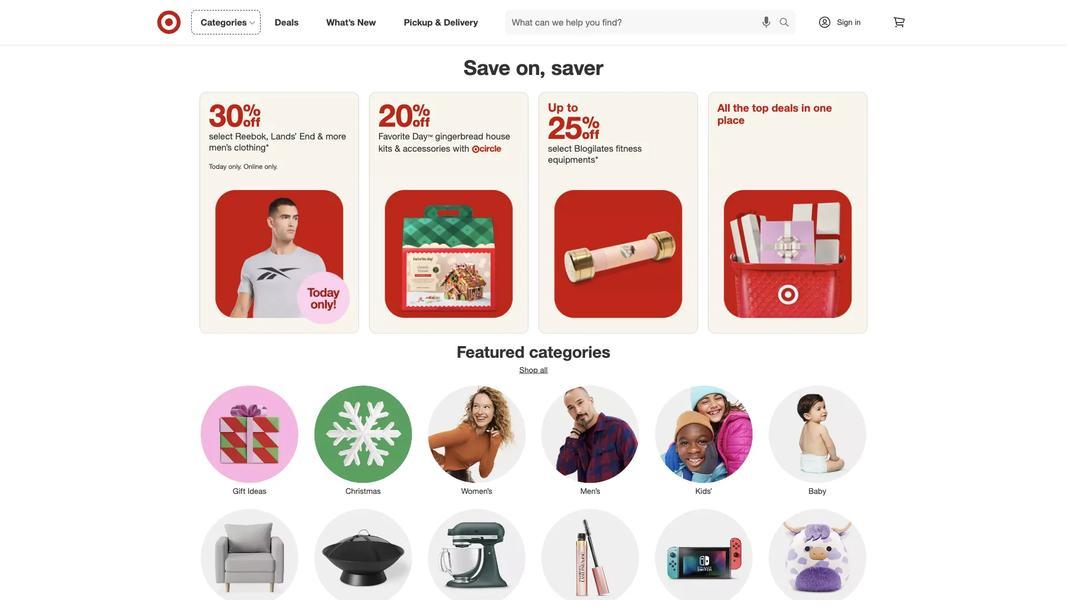 Task type: describe. For each thing, give the bounding box(es) containing it.
gift ideas
[[233, 487, 267, 496]]

today only! image
[[200, 175, 359, 334]]

with
[[453, 143, 470, 154]]

fitness
[[616, 143, 642, 154]]

end
[[300, 131, 315, 142]]

circle
[[480, 143, 501, 154]]

on,
[[516, 55, 546, 80]]

categories
[[529, 342, 611, 362]]

reebok,
[[235, 131, 269, 142]]

house
[[486, 131, 511, 142]]

select blogilates fitness equipments*
[[548, 143, 642, 165]]

in inside all the top deals in one place
[[802, 101, 811, 114]]

to
[[567, 101, 579, 115]]

save
[[464, 55, 511, 80]]

30
[[209, 96, 261, 134]]

clothing*
[[234, 142, 269, 153]]

baby link
[[761, 384, 875, 497]]

sign
[[838, 17, 853, 27]]

shop all link
[[520, 365, 548, 375]]

more
[[326, 131, 346, 142]]

women's link
[[420, 384, 534, 497]]

saver
[[551, 55, 604, 80]]

online
[[244, 162, 263, 171]]

men's link
[[534, 384, 648, 497]]

today only. online only.
[[209, 162, 278, 171]]

deals
[[772, 101, 799, 114]]

christmas link
[[307, 384, 420, 497]]

deals
[[275, 17, 299, 28]]

accessories
[[403, 143, 451, 154]]

lands'
[[271, 131, 297, 142]]

categories
[[201, 17, 247, 28]]

delivery
[[444, 17, 478, 28]]

& inside the 30 select reebok, lands' end & more men's clothing*
[[318, 131, 323, 142]]

pickup
[[404, 17, 433, 28]]

new
[[358, 17, 376, 28]]

favorite day ™
[[379, 131, 433, 142]]

pickup & delivery link
[[395, 10, 492, 34]]

top
[[753, 101, 769, 114]]

™
[[428, 131, 433, 142]]

kids'
[[696, 487, 713, 496]]

men's
[[209, 142, 232, 153]]

search button
[[775, 10, 801, 37]]

blogilates
[[575, 143, 614, 154]]

featured
[[457, 342, 525, 362]]



Task type: locate. For each thing, give the bounding box(es) containing it.
30 select reebok, lands' end & more men's clothing*
[[209, 96, 346, 153]]

25
[[548, 108, 600, 146]]

up
[[548, 101, 564, 115]]

gingerbread
[[435, 131, 484, 142]]

in right sign
[[855, 17, 861, 27]]

favorite
[[379, 131, 410, 142]]

gift
[[233, 487, 246, 496]]

men's
[[581, 487, 601, 496]]

all
[[718, 101, 731, 114]]

select up men's
[[209, 131, 233, 142]]

what's new link
[[317, 10, 390, 34]]

save on, saver
[[464, 55, 604, 80]]

day
[[413, 131, 428, 142]]

pickup & delivery
[[404, 17, 478, 28]]

today
[[209, 162, 227, 171]]

baby
[[809, 487, 827, 496]]

what's new
[[327, 17, 376, 28]]

20
[[379, 96, 431, 134]]

only. right today
[[229, 162, 242, 171]]

only.
[[229, 162, 242, 171], [265, 162, 278, 171]]

& right "pickup"
[[435, 17, 442, 28]]

what's
[[327, 17, 355, 28]]

gift ideas link
[[193, 384, 307, 497]]

2 vertical spatial &
[[395, 143, 401, 154]]

ideas
[[248, 487, 267, 496]]

kits
[[379, 143, 392, 154]]

select up equipments*
[[548, 143, 572, 154]]

select inside the 30 select reebok, lands' end & more men's clothing*
[[209, 131, 233, 142]]

0 vertical spatial select
[[209, 131, 233, 142]]

0 horizontal spatial &
[[318, 131, 323, 142]]

2 only. from the left
[[265, 162, 278, 171]]

1 vertical spatial &
[[318, 131, 323, 142]]

the
[[734, 101, 750, 114]]

in left one
[[802, 101, 811, 114]]

1 horizontal spatial &
[[395, 143, 401, 154]]

place
[[718, 114, 745, 127]]

0 horizontal spatial in
[[802, 101, 811, 114]]

2 horizontal spatial &
[[435, 17, 442, 28]]

& inside gingerbread house kits & accessories with
[[395, 143, 401, 154]]

equipments*
[[548, 155, 599, 165]]

0 horizontal spatial only.
[[229, 162, 242, 171]]

0 horizontal spatial select
[[209, 131, 233, 142]]

1 vertical spatial select
[[548, 143, 572, 154]]

&
[[435, 17, 442, 28], [318, 131, 323, 142], [395, 143, 401, 154]]

sign in
[[838, 17, 861, 27]]

1 only. from the left
[[229, 162, 242, 171]]

select inside select blogilates fitness equipments*
[[548, 143, 572, 154]]

only. right online
[[265, 162, 278, 171]]

all
[[540, 365, 548, 375]]

all the top deals in one place link
[[709, 93, 868, 334]]

women's
[[462, 487, 493, 496]]

featured categories shop all
[[457, 342, 611, 375]]

search
[[775, 18, 801, 29]]

1 horizontal spatial in
[[855, 17, 861, 27]]

1 vertical spatial in
[[802, 101, 811, 114]]

in
[[855, 17, 861, 27], [802, 101, 811, 114]]

1 horizontal spatial select
[[548, 143, 572, 154]]

deals link
[[265, 10, 313, 34]]

sign in link
[[809, 10, 879, 34]]

0 vertical spatial in
[[855, 17, 861, 27]]

one
[[814, 101, 833, 114]]

up to
[[548, 101, 579, 115]]

all the top deals in one place
[[718, 101, 833, 127]]

1 horizontal spatial only.
[[265, 162, 278, 171]]

& right end
[[318, 131, 323, 142]]

shop
[[520, 365, 538, 375]]

categories link
[[191, 10, 261, 34]]

gingerbread house kits & accessories with
[[379, 131, 511, 154]]

select
[[209, 131, 233, 142], [548, 143, 572, 154]]

kids' link
[[648, 384, 761, 497]]

& right kits
[[395, 143, 401, 154]]

0 vertical spatial &
[[435, 17, 442, 28]]

christmas
[[346, 487, 381, 496]]

What can we help you find? suggestions appear below search field
[[506, 10, 782, 34]]



Task type: vqa. For each thing, say whether or not it's contained in the screenshot.
Today only. Online only.
yes



